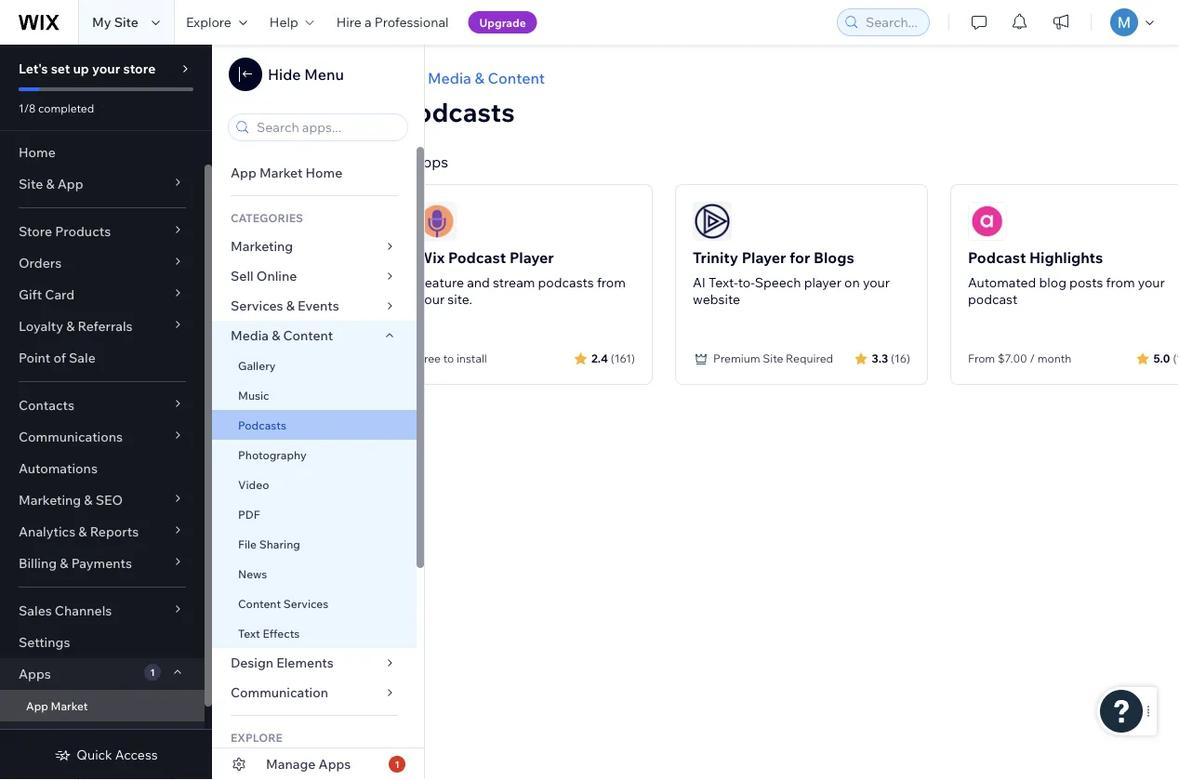 Task type: describe. For each thing, give the bounding box(es) containing it.
& for site & app dropdown button on the top left
[[46, 176, 55, 192]]

sell online
[[231, 268, 297, 284]]

home link
[[0, 137, 205, 168]]

contacts
[[19, 397, 74, 414]]

0 horizontal spatial media
[[231, 327, 269, 344]]

1 horizontal spatial media
[[428, 69, 472, 87]]

& for services & events link
[[286, 298, 295, 314]]

communication
[[231, 685, 331, 701]]

podcast inside wix podcast player feature and stream podcasts from your site.
[[448, 248, 506, 267]]

quick
[[77, 747, 112, 763]]

site inside dropdown button
[[19, 176, 43, 192]]

podcast inside podcast highlights automated blog posts from your podcast
[[969, 248, 1027, 267]]

photography link
[[212, 440, 417, 470]]

card
[[45, 287, 75, 303]]

podcast highlights automated blog posts from your podcast
[[969, 248, 1166, 307]]

3.3
[[872, 351, 889, 365]]

automated
[[969, 274, 1037, 291]]

from inside wix podcast player feature and stream podcasts from your site.
[[597, 274, 626, 291]]

text-
[[709, 274, 738, 291]]

professional
[[375, 14, 449, 30]]

& for "marketing & seo" popup button
[[84, 492, 93, 508]]

& down services & events
[[272, 327, 280, 344]]

marketing for marketing
[[231, 238, 293, 254]]

video link
[[212, 470, 417, 500]]

billing
[[19, 555, 57, 572]]

(161)
[[611, 351, 635, 365]]

from inside podcast highlights automated blog posts from your podcast
[[1107, 274, 1136, 291]]

sales channels
[[19, 603, 112, 619]]

Search apps... field
[[251, 114, 402, 140]]

1 horizontal spatial home
[[306, 165, 343, 181]]

0 vertical spatial content
[[488, 69, 545, 87]]

& for loyalty & referrals popup button
[[66, 318, 75, 334]]

services inside content services link
[[284, 597, 329, 611]]

blogs
[[814, 248, 855, 267]]

0 vertical spatial media & content link
[[400, 67, 1180, 89]]

to-
[[738, 274, 755, 291]]

app market home link
[[212, 158, 417, 188]]

analytics & reports
[[19, 524, 139, 540]]

0 horizontal spatial podcasts
[[238, 418, 287, 432]]

1 vertical spatial media & content link
[[212, 321, 417, 351]]

0 horizontal spatial media & content
[[231, 327, 333, 344]]

design elements
[[231, 655, 334, 671]]

1 vertical spatial content
[[283, 327, 333, 344]]

analytics & reports button
[[0, 516, 205, 548]]

free
[[418, 352, 441, 366]]

site for premium site required
[[763, 352, 784, 366]]

0 vertical spatial podcasts
[[400, 95, 515, 128]]

news link
[[212, 559, 417, 589]]

5.0 (1
[[1154, 351, 1180, 365]]

loyalty & referrals button
[[0, 311, 205, 342]]

site.
[[448, 291, 473, 307]]

app market link
[[0, 690, 205, 722]]

/
[[1030, 352, 1036, 366]]

categories
[[231, 211, 303, 225]]

hide menu
[[268, 65, 344, 84]]

3.3 (16)
[[872, 351, 911, 365]]

design elements link
[[212, 648, 417, 678]]

let's set up your store
[[19, 60, 156, 77]]

apps inside sidebar element
[[19, 666, 51, 682]]

seo
[[96, 492, 123, 508]]

feature
[[418, 274, 464, 291]]

hire a professional link
[[325, 0, 460, 45]]

services & events
[[231, 298, 339, 314]]

home inside sidebar element
[[19, 144, 56, 160]]

billing & payments
[[19, 555, 132, 572]]

online
[[257, 268, 297, 284]]

your inside podcast highlights automated blog posts from your podcast
[[1138, 274, 1166, 291]]

loyalty
[[19, 318, 63, 334]]

hire a professional
[[337, 14, 449, 30]]

point
[[19, 350, 51, 366]]

podcasts link
[[212, 410, 417, 440]]

access
[[115, 747, 158, 763]]

store products
[[19, 223, 111, 240]]

player inside trinity player for blogs ai text-to-speech player on your website
[[742, 248, 787, 267]]

communications button
[[0, 421, 205, 453]]

0 horizontal spatial content
[[238, 597, 281, 611]]

& for billing & payments popup button
[[60, 555, 68, 572]]

marketing & seo button
[[0, 485, 205, 516]]

premium site required
[[714, 352, 834, 366]]

explore
[[231, 731, 283, 745]]

video
[[238, 478, 269, 492]]

sales
[[19, 603, 52, 619]]

text effects
[[238, 627, 300, 641]]

speech
[[755, 274, 802, 291]]

store
[[19, 223, 52, 240]]

trinity player for blogs ai text-to-speech player on your website
[[693, 248, 890, 307]]

point of sale link
[[0, 342, 205, 374]]

settings
[[19, 635, 70, 651]]

& down upgrade
[[475, 69, 485, 87]]

from $7.00 / month
[[969, 352, 1072, 366]]

sales channels button
[[0, 595, 205, 627]]

trinity
[[693, 248, 739, 267]]

app inside dropdown button
[[57, 176, 83, 192]]

events
[[298, 298, 339, 314]]

elements
[[277, 655, 334, 671]]

payments
[[71, 555, 132, 572]]

wix podcast player logo image
[[418, 202, 457, 241]]

(16)
[[891, 351, 911, 365]]

3
[[400, 153, 409, 171]]

up
[[73, 60, 89, 77]]

orders button
[[0, 247, 205, 279]]



Task type: vqa. For each thing, say whether or not it's contained in the screenshot.
player
yes



Task type: locate. For each thing, give the bounding box(es) containing it.
0 vertical spatial services
[[231, 298, 283, 314]]

2 vertical spatial content
[[238, 597, 281, 611]]

from right 'posts' at the top right of the page
[[1107, 274, 1136, 291]]

0 horizontal spatial 1
[[150, 667, 155, 678]]

2 vertical spatial apps
[[319, 756, 351, 773]]

gallery link
[[212, 351, 417, 381]]

content services
[[238, 597, 329, 611]]

podcast
[[448, 248, 506, 267], [969, 248, 1027, 267]]

market for app market
[[51, 699, 88, 713]]

2 horizontal spatial site
[[763, 352, 784, 366]]

media up gallery
[[231, 327, 269, 344]]

1 down settings link
[[150, 667, 155, 678]]

1 vertical spatial services
[[284, 597, 329, 611]]

0 vertical spatial media
[[428, 69, 472, 87]]

1 horizontal spatial apps
[[319, 756, 351, 773]]

marketing inside popup button
[[19, 492, 81, 508]]

1 inside sidebar element
[[150, 667, 155, 678]]

content
[[488, 69, 545, 87], [283, 327, 333, 344], [238, 597, 281, 611]]

app
[[231, 165, 257, 181], [57, 176, 83, 192], [26, 699, 48, 713]]

site for my site
[[114, 14, 139, 30]]

stream
[[493, 274, 535, 291]]

from right podcasts
[[597, 274, 626, 291]]

1 vertical spatial media & content
[[231, 327, 333, 344]]

my site
[[92, 14, 139, 30]]

apps for manage apps
[[319, 756, 351, 773]]

your inside wix podcast player feature and stream podcasts from your site.
[[418, 291, 445, 307]]

2 horizontal spatial apps
[[412, 153, 449, 171]]

services down sell online
[[231, 298, 283, 314]]

of
[[53, 350, 66, 366]]

app for app market
[[26, 699, 48, 713]]

services up text effects link
[[284, 597, 329, 611]]

channels
[[55, 603, 112, 619]]

1 horizontal spatial player
[[742, 248, 787, 267]]

ai
[[693, 274, 706, 291]]

free to install
[[418, 352, 487, 366]]

services
[[231, 298, 283, 314], [284, 597, 329, 611]]

install
[[457, 352, 487, 366]]

content down services & events link
[[283, 327, 333, 344]]

1 horizontal spatial site
[[114, 14, 139, 30]]

& inside popup button
[[84, 492, 93, 508]]

gift
[[19, 287, 42, 303]]

1 vertical spatial 1
[[395, 759, 400, 770]]

player up speech
[[742, 248, 787, 267]]

& right the loyalty
[[66, 318, 75, 334]]

app down the home link
[[57, 176, 83, 192]]

services inside services & events link
[[231, 298, 283, 314]]

reports
[[90, 524, 139, 540]]

& for analytics & reports dropdown button
[[78, 524, 87, 540]]

1 horizontal spatial market
[[260, 165, 303, 181]]

marketing
[[231, 238, 293, 254], [19, 492, 81, 508]]

apps right 3
[[412, 153, 449, 171]]

communications
[[19, 429, 123, 445]]

completed
[[38, 101, 94, 115]]

loyalty & referrals
[[19, 318, 133, 334]]

photography
[[238, 448, 307, 462]]

1 horizontal spatial media & content
[[428, 69, 545, 87]]

2 from from the left
[[1107, 274, 1136, 291]]

month
[[1038, 352, 1072, 366]]

set
[[51, 60, 70, 77]]

0 horizontal spatial podcast
[[448, 248, 506, 267]]

1 horizontal spatial app
[[57, 176, 83, 192]]

text
[[238, 627, 260, 641]]

0 horizontal spatial site
[[19, 176, 43, 192]]

highlights
[[1030, 248, 1104, 267]]

sidebar element
[[0, 45, 212, 781]]

from
[[597, 274, 626, 291], [1107, 274, 1136, 291]]

website
[[693, 291, 741, 307]]

media down professional
[[428, 69, 472, 87]]

site right premium
[[763, 352, 784, 366]]

0 vertical spatial apps
[[412, 153, 449, 171]]

1 horizontal spatial from
[[1107, 274, 1136, 291]]

on
[[845, 274, 860, 291]]

automations link
[[0, 453, 205, 485]]

2 horizontal spatial app
[[231, 165, 257, 181]]

1 from from the left
[[597, 274, 626, 291]]

player up stream
[[510, 248, 554, 267]]

app market
[[26, 699, 88, 713]]

site right my at the left top of the page
[[114, 14, 139, 30]]

2 vertical spatial site
[[763, 352, 784, 366]]

orders
[[19, 255, 62, 271]]

(1
[[1174, 351, 1180, 365]]

apps down settings
[[19, 666, 51, 682]]

2 player from the left
[[742, 248, 787, 267]]

1/8
[[19, 101, 36, 115]]

app up categories
[[231, 165, 257, 181]]

1 vertical spatial market
[[51, 699, 88, 713]]

0 horizontal spatial from
[[597, 274, 626, 291]]

explore
[[186, 14, 232, 30]]

3 apps
[[400, 153, 449, 171]]

podcasts
[[400, 95, 515, 128], [238, 418, 287, 432]]

market up categories
[[260, 165, 303, 181]]

podcasts up 3 apps
[[400, 95, 515, 128]]

1 horizontal spatial podcasts
[[400, 95, 515, 128]]

trinity player for blogs logo image
[[693, 202, 732, 241]]

apps right manage
[[319, 756, 351, 773]]

0 vertical spatial home
[[19, 144, 56, 160]]

1 player from the left
[[510, 248, 554, 267]]

home up 'site & app'
[[19, 144, 56, 160]]

content down upgrade
[[488, 69, 545, 87]]

marketing link
[[212, 232, 417, 261]]

1 vertical spatial podcasts
[[238, 418, 287, 432]]

analytics
[[19, 524, 76, 540]]

your right on
[[863, 274, 890, 291]]

quick access button
[[54, 747, 158, 764]]

$7.00
[[998, 352, 1028, 366]]

0 horizontal spatial marketing
[[19, 492, 81, 508]]

let's
[[19, 60, 48, 77]]

1 vertical spatial site
[[19, 176, 43, 192]]

0 vertical spatial marketing
[[231, 238, 293, 254]]

market for app market home
[[260, 165, 303, 181]]

menu
[[304, 65, 344, 84]]

site
[[114, 14, 139, 30], [19, 176, 43, 192], [763, 352, 784, 366]]

0 vertical spatial 1
[[150, 667, 155, 678]]

your inside sidebar element
[[92, 60, 120, 77]]

1 horizontal spatial podcast
[[969, 248, 1027, 267]]

marketing up "analytics"
[[19, 492, 81, 508]]

& up store products
[[46, 176, 55, 192]]

hide
[[268, 65, 301, 84]]

market up quick
[[51, 699, 88, 713]]

& left events
[[286, 298, 295, 314]]

& left reports
[[78, 524, 87, 540]]

media & content down upgrade
[[428, 69, 545, 87]]

upgrade
[[480, 15, 526, 29]]

market inside sidebar element
[[51, 699, 88, 713]]

1
[[150, 667, 155, 678], [395, 759, 400, 770]]

media & content down services & events
[[231, 327, 333, 344]]

app for app market home
[[231, 165, 257, 181]]

0 vertical spatial site
[[114, 14, 139, 30]]

1 vertical spatial home
[[306, 165, 343, 181]]

your right 'posts' at the top right of the page
[[1138, 274, 1166, 291]]

marketing for marketing & seo
[[19, 492, 81, 508]]

gift card
[[19, 287, 75, 303]]

music link
[[212, 381, 417, 410]]

and
[[467, 274, 490, 291]]

0 horizontal spatial market
[[51, 699, 88, 713]]

player
[[805, 274, 842, 291]]

podcast up and
[[448, 248, 506, 267]]

& left the seo
[[84, 492, 93, 508]]

site & app
[[19, 176, 83, 192]]

news
[[238, 567, 267, 581]]

2 horizontal spatial content
[[488, 69, 545, 87]]

billing & payments button
[[0, 548, 205, 580]]

wix
[[418, 248, 445, 267]]

1 right manage apps
[[395, 759, 400, 770]]

0 vertical spatial media & content
[[428, 69, 545, 87]]

1 horizontal spatial marketing
[[231, 238, 293, 254]]

sell online link
[[212, 261, 417, 291]]

1 horizontal spatial content
[[283, 327, 333, 344]]

0 horizontal spatial player
[[510, 248, 554, 267]]

& right billing
[[60, 555, 68, 572]]

file
[[238, 537, 257, 551]]

for
[[790, 248, 811, 267]]

2.4
[[592, 351, 608, 365]]

0 horizontal spatial app
[[26, 699, 48, 713]]

app down settings
[[26, 699, 48, 713]]

pdf link
[[212, 500, 417, 529]]

music
[[238, 388, 269, 402]]

home down search apps... field
[[306, 165, 343, 181]]

contacts button
[[0, 390, 205, 421]]

Search... field
[[861, 9, 924, 35]]

upgrade button
[[468, 11, 538, 33]]

products
[[55, 223, 111, 240]]

0 horizontal spatial apps
[[19, 666, 51, 682]]

your
[[92, 60, 120, 77], [863, 274, 890, 291], [1138, 274, 1166, 291], [418, 291, 445, 307]]

posts
[[1070, 274, 1104, 291]]

required
[[786, 352, 834, 366]]

podcasts down music at the left of page
[[238, 418, 287, 432]]

1 podcast from the left
[[448, 248, 506, 267]]

premium
[[714, 352, 761, 366]]

1/8 completed
[[19, 101, 94, 115]]

from
[[969, 352, 996, 366]]

1 vertical spatial apps
[[19, 666, 51, 682]]

manage apps
[[266, 756, 351, 773]]

your down feature
[[418, 291, 445, 307]]

apps for 3 apps
[[412, 153, 449, 171]]

content down news
[[238, 597, 281, 611]]

podcast up automated
[[969, 248, 1027, 267]]

store products button
[[0, 216, 205, 247]]

1 vertical spatial media
[[231, 327, 269, 344]]

help
[[270, 14, 298, 30]]

effects
[[263, 627, 300, 641]]

player
[[510, 248, 554, 267], [742, 248, 787, 267]]

1 horizontal spatial 1
[[395, 759, 400, 770]]

marketing down categories
[[231, 238, 293, 254]]

player inside wix podcast player feature and stream podcasts from your site.
[[510, 248, 554, 267]]

content services link
[[212, 589, 417, 619]]

market
[[260, 165, 303, 181], [51, 699, 88, 713]]

2 podcast from the left
[[969, 248, 1027, 267]]

pdf
[[238, 508, 260, 521]]

your inside trinity player for blogs ai text-to-speech player on your website
[[863, 274, 890, 291]]

0 vertical spatial market
[[260, 165, 303, 181]]

file sharing
[[238, 537, 300, 551]]

1 vertical spatial marketing
[[19, 492, 81, 508]]

site up store
[[19, 176, 43, 192]]

your right "up"
[[92, 60, 120, 77]]

0 horizontal spatial home
[[19, 144, 56, 160]]

podcast highlights logo image
[[969, 202, 1008, 241]]



